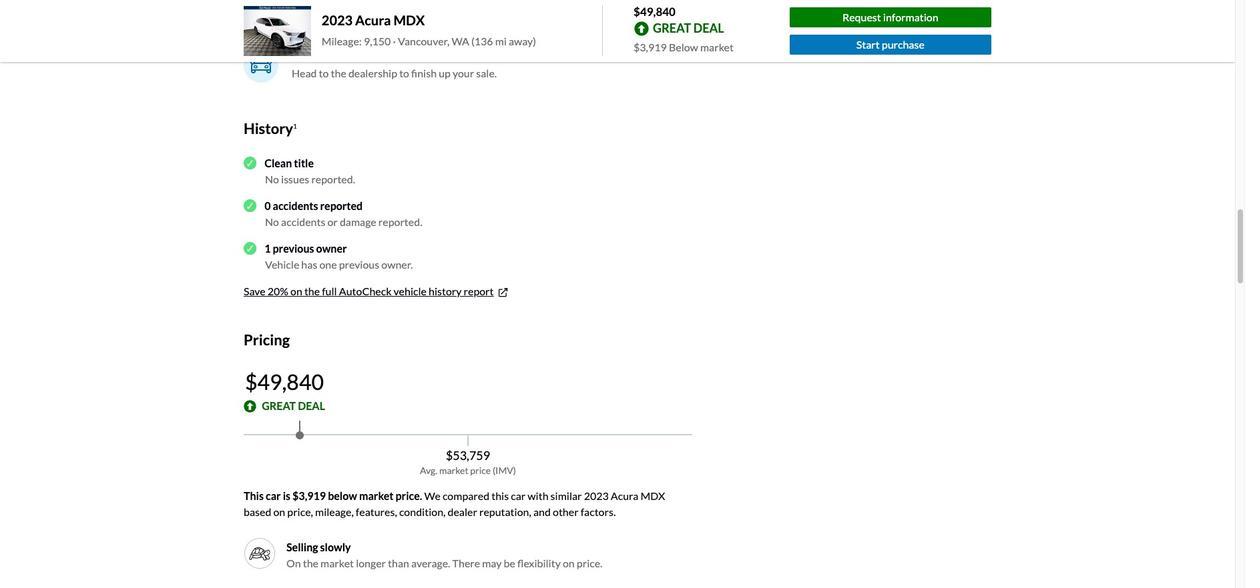 Task type: locate. For each thing, give the bounding box(es) containing it.
1 horizontal spatial reported.
[[378, 216, 422, 228]]

to left get
[[367, 12, 377, 25]]

vdpcheck image
[[244, 157, 257, 170], [244, 200, 257, 213]]

2023 acura mdx mileage: 9,150 · vancouver, wa (136 mi away)
[[322, 12, 536, 48]]

start purchase button
[[790, 35, 991, 55]]

acura
[[355, 12, 391, 28], [611, 490, 639, 503]]

0 vertical spatial vdpcheck image
[[244, 157, 257, 170]]

save 20% on the full autocheck vehicle history report image
[[496, 287, 509, 299]]

accidents for no
[[281, 216, 325, 228]]

0 horizontal spatial your
[[342, 49, 364, 62]]

1 vertical spatial $3,919
[[292, 490, 326, 503]]

1 vertical spatial vdpcheck image
[[244, 200, 257, 213]]

0 vertical spatial accidents
[[273, 199, 318, 212]]

no
[[265, 173, 279, 185], [265, 216, 279, 228]]

0 vertical spatial reported.
[[311, 173, 355, 185]]

request information button
[[790, 7, 991, 27]]

on
[[290, 285, 302, 298], [273, 506, 285, 519], [563, 558, 575, 570]]

0
[[265, 199, 271, 212]]

2 horizontal spatial car
[[511, 490, 526, 503]]

previous
[[273, 242, 314, 255], [339, 258, 379, 271]]

get
[[379, 12, 394, 25]]

0 vertical spatial acura
[[355, 12, 391, 28]]

the
[[470, 12, 485, 25], [331, 67, 346, 79], [304, 285, 320, 298], [303, 558, 318, 570]]

0 vertical spatial $49,840
[[634, 5, 676, 19]]

purchase
[[882, 38, 925, 51]]

0 horizontal spatial 1
[[265, 242, 271, 255]]

2023 up mileage:
[[322, 12, 353, 28]]

below
[[328, 490, 357, 503]]

reputation,
[[479, 506, 531, 519]]

0 vertical spatial your
[[396, 12, 418, 25]]

market up features,
[[359, 490, 394, 503]]

0 horizontal spatial $49,840
[[245, 369, 324, 395]]

1 horizontal spatial $49,840
[[634, 5, 676, 19]]

2 no from the top
[[265, 216, 279, 228]]

$49,840 up great at the top of page
[[634, 5, 676, 19]]

0 vertical spatial on
[[290, 285, 302, 298]]

1 horizontal spatial previous
[[339, 258, 379, 271]]

we compared this car with similar 2023 acura mdx based on price, mileage, features, condition, dealer reputation, and other factors.
[[244, 490, 665, 519]]

1 horizontal spatial price.
[[577, 558, 603, 570]]

1 vertical spatial price.
[[577, 558, 603, 570]]

acura up factors.
[[611, 490, 639, 503]]

market
[[700, 40, 734, 53], [439, 465, 468, 477], [359, 490, 394, 503], [321, 558, 354, 570]]

a
[[336, 12, 342, 25]]

market inside selling slowly on the market longer than average. there may be flexibility on price.
[[321, 558, 354, 570]]

no down "0"
[[265, 216, 279, 228]]

0 vertical spatial 1
[[293, 122, 297, 130]]

vdpcheck image
[[244, 242, 257, 255]]

vehicle
[[265, 258, 299, 271]]

$49,840 up great
[[245, 369, 324, 395]]

accidents for 0
[[273, 199, 318, 212]]

2023 up factors.
[[584, 490, 609, 503]]

reported.
[[311, 173, 355, 185], [378, 216, 422, 228]]

2 vdpcheck image from the top
[[244, 200, 257, 213]]

acura up the 9,150
[[355, 12, 391, 28]]

accidents down 0 accidents reported
[[281, 216, 325, 228]]

1 no from the top
[[265, 173, 279, 185]]

0 vertical spatial price.
[[396, 490, 422, 503]]

0 horizontal spatial on
[[273, 506, 285, 519]]

factors.
[[581, 506, 616, 519]]

1 horizontal spatial acura
[[611, 490, 639, 503]]

1 vertical spatial no
[[265, 216, 279, 228]]

1 vertical spatial acura
[[611, 490, 639, 503]]

1 vertical spatial on
[[273, 506, 285, 519]]

2 horizontal spatial on
[[563, 558, 575, 570]]

average.
[[411, 558, 450, 570]]

with
[[528, 490, 549, 503]]

price. inside selling slowly on the market longer than average. there may be flexibility on price.
[[577, 558, 603, 570]]

1 vertical spatial $49,840
[[245, 369, 324, 395]]

0 vertical spatial mdx
[[394, 12, 425, 28]]

reported. right damage at the left top of page
[[378, 216, 422, 228]]

vdpcheck image left clean
[[244, 157, 257, 170]]

dealer
[[448, 506, 477, 519]]

market down the slowly
[[321, 558, 354, 570]]

to down finalize
[[319, 67, 329, 79]]

new
[[420, 12, 439, 25]]

2023
[[322, 12, 353, 28], [584, 490, 609, 503]]

(136
[[471, 35, 493, 48]]

accidents down issues
[[273, 199, 318, 212]]

0 horizontal spatial 2023
[[322, 12, 353, 28]]

to
[[367, 12, 377, 25], [319, 67, 329, 79], [399, 67, 409, 79]]

vdpcheck image left "0"
[[244, 200, 257, 213]]

0 vertical spatial 2023
[[322, 12, 353, 28]]

your
[[396, 12, 418, 25], [342, 49, 364, 62], [453, 67, 474, 79]]

price.
[[396, 490, 422, 503], [577, 558, 603, 570]]

$3,919 below market
[[634, 40, 734, 53]]

1 horizontal spatial $3,919
[[634, 40, 667, 53]]

the right at
[[470, 12, 485, 25]]

0 horizontal spatial $3,919
[[292, 490, 326, 503]]

acura inside 2023 acura mdx mileage: 9,150 · vancouver, wa (136 mi away)
[[355, 12, 391, 28]]

car inside we compared this car with similar 2023 acura mdx based on price, mileage, features, condition, dealer reputation, and other factors.
[[511, 490, 526, 503]]

2 vertical spatial your
[[453, 67, 474, 79]]

longer
[[356, 558, 386, 570]]

1 horizontal spatial 1
[[293, 122, 297, 130]]

compared
[[443, 490, 489, 503]]

0 vertical spatial previous
[[273, 242, 314, 255]]

start purchase
[[856, 38, 925, 51]]

head
[[292, 67, 317, 79]]

$53,759
[[446, 449, 490, 463]]

the left full
[[304, 285, 320, 298]]

1
[[293, 122, 297, 130], [265, 242, 271, 255]]

0 vertical spatial $3,919
[[634, 40, 667, 53]]

mileage,
[[315, 506, 354, 519]]

price. right flexibility
[[577, 558, 603, 570]]

$49,840 for $3,919
[[634, 5, 676, 19]]

flexibility
[[517, 558, 561, 570]]

previous up autocheck
[[339, 258, 379, 271]]

selling
[[286, 542, 318, 554]]

2 vertical spatial on
[[563, 558, 575, 570]]

on right 20%
[[290, 285, 302, 298]]

0 vertical spatial no
[[265, 173, 279, 185]]

2023 inside we compared this car with similar 2023 acura mdx based on price, mileage, features, condition, dealer reputation, and other factors.
[[584, 490, 609, 503]]

$3,919 down great at the top of page
[[634, 40, 667, 53]]

car left is at the left of page
[[266, 490, 281, 503]]

to left the finish
[[399, 67, 409, 79]]

great
[[262, 400, 296, 413]]

1 horizontal spatial car
[[441, 12, 456, 25]]

price. up condition,
[[396, 490, 422, 503]]

vancouver,
[[398, 35, 450, 48]]

condition,
[[399, 506, 446, 519]]

we
[[424, 490, 441, 503]]

finalize
[[302, 49, 340, 62]]

this
[[244, 490, 264, 503]]

3.
[[292, 49, 300, 62]]

car left at
[[441, 12, 456, 25]]

reported. up reported
[[311, 173, 355, 185]]

on inside selling slowly on the market longer than average. there may be flexibility on price.
[[563, 558, 575, 570]]

1 vertical spatial 2023
[[584, 490, 609, 503]]

your down mileage:
[[342, 49, 364, 62]]

1 vdpcheck image from the top
[[244, 157, 257, 170]]

0 accidents reported
[[265, 199, 363, 212]]

$3,919
[[634, 40, 667, 53], [292, 490, 326, 503]]

the right on
[[303, 558, 318, 570]]

1 up clean title
[[293, 122, 297, 130]]

1 right vdpcheck image at top
[[265, 242, 271, 255]]

$53,759 avg. market price (imv)
[[420, 449, 516, 477]]

selling slowly on the market longer than average. there may be flexibility on price.
[[286, 542, 603, 570]]

on
[[286, 558, 301, 570]]

great deal image
[[244, 400, 257, 413]]

1 horizontal spatial 2023
[[584, 490, 609, 503]]

car right "this"
[[511, 490, 526, 503]]

no issues reported.
[[265, 173, 355, 185]]

clean title
[[265, 157, 314, 169]]

the down finalize
[[331, 67, 346, 79]]

and
[[533, 506, 551, 519]]

time
[[344, 12, 365, 25]]

your right get
[[396, 12, 418, 25]]

0 horizontal spatial acura
[[355, 12, 391, 28]]

price,
[[287, 506, 313, 519]]

your right up
[[453, 67, 474, 79]]

on right flexibility
[[563, 558, 575, 570]]

other
[[553, 506, 579, 519]]

mdx inside we compared this car with similar 2023 acura mdx based on price, mileage, features, condition, dealer reputation, and other factors.
[[641, 490, 665, 503]]

on inside we compared this car with similar 2023 acura mdx based on price, mileage, features, condition, dealer reputation, and other factors.
[[273, 506, 285, 519]]

1 vertical spatial accidents
[[281, 216, 325, 228]]

3. finalize your sale head to the dealership to finish up your sale.
[[292, 49, 497, 79]]

at
[[458, 12, 468, 25]]

1 vertical spatial mdx
[[641, 490, 665, 503]]

avg.
[[420, 465, 437, 477]]

no down clean
[[265, 173, 279, 185]]

1 horizontal spatial mdx
[[641, 490, 665, 503]]

previous up vehicle
[[273, 242, 314, 255]]

market down $53,759
[[439, 465, 468, 477]]

1 vertical spatial your
[[342, 49, 364, 62]]

·
[[393, 35, 396, 48]]

0 horizontal spatial mdx
[[394, 12, 425, 28]]

$3,919 up price,
[[292, 490, 326, 503]]

market down deal
[[700, 40, 734, 53]]

on down is at the left of page
[[273, 506, 285, 519]]



Task type: vqa. For each thing, say whether or not it's contained in the screenshot.
rightmost 'on'
yes



Task type: describe. For each thing, give the bounding box(es) containing it.
1 vertical spatial 1
[[265, 242, 271, 255]]

title
[[294, 157, 314, 169]]

deal
[[298, 400, 325, 413]]

mi
[[495, 35, 507, 48]]

history
[[244, 120, 293, 138]]

one
[[319, 258, 337, 271]]

1 horizontal spatial to
[[367, 12, 377, 25]]

save 20% on the full autocheck vehicle history report link
[[244, 285, 509, 299]]

away)
[[509, 35, 536, 48]]

0 horizontal spatial previous
[[273, 242, 314, 255]]

owner
[[316, 242, 347, 255]]

the inside the 3. finalize your sale head to the dealership to finish up your sale.
[[331, 67, 346, 79]]

may
[[482, 558, 502, 570]]

0 horizontal spatial price.
[[396, 490, 422, 503]]

or
[[327, 216, 338, 228]]

history 1
[[244, 120, 297, 138]]

1 horizontal spatial your
[[396, 12, 418, 25]]

9,150
[[364, 35, 391, 48]]

mileage:
[[322, 35, 362, 48]]

schedule
[[292, 12, 334, 25]]

save 20% on the full autocheck vehicle history report
[[244, 285, 494, 298]]

issues
[[281, 173, 309, 185]]

1 previous owner
[[265, 242, 347, 255]]

deal
[[694, 20, 724, 35]]

slowly
[[320, 542, 351, 554]]

acura inside we compared this car with similar 2023 acura mdx based on price, mileage, features, condition, dealer reputation, and other factors.
[[611, 490, 639, 503]]

2023 inside 2023 acura mdx mileage: 9,150 · vancouver, wa (136 mi away)
[[322, 12, 353, 28]]

(imv)
[[493, 465, 516, 477]]

20%
[[268, 285, 288, 298]]

no accidents or damage reported.
[[265, 216, 422, 228]]

is
[[283, 490, 290, 503]]

2023 acura mdx image
[[244, 6, 311, 56]]

vdpcheck image for clean title
[[244, 157, 257, 170]]

than
[[388, 558, 409, 570]]

this
[[492, 490, 509, 503]]

1 inside history 1
[[293, 122, 297, 130]]

the inside selling slowly on the market longer than average. there may be flexibility on price.
[[303, 558, 318, 570]]

great deal
[[653, 20, 724, 35]]

clean
[[265, 157, 292, 169]]

features,
[[356, 506, 397, 519]]

$49,840 for great deal
[[245, 369, 324, 395]]

0 horizontal spatial reported.
[[311, 173, 355, 185]]

dealership
[[348, 67, 397, 79]]

schedule a time to get your new car at the dealership.
[[292, 12, 538, 25]]

similar
[[551, 490, 582, 503]]

reported
[[320, 199, 363, 212]]

1 vertical spatial reported.
[[378, 216, 422, 228]]

dealership.
[[487, 12, 538, 25]]

history
[[429, 285, 462, 298]]

sale.
[[476, 67, 497, 79]]

pricing
[[244, 331, 290, 349]]

0 horizontal spatial to
[[319, 67, 329, 79]]

start
[[856, 38, 880, 51]]

1 vertical spatial previous
[[339, 258, 379, 271]]

damage
[[340, 216, 376, 228]]

request information
[[843, 11, 939, 23]]

great deal
[[262, 400, 325, 413]]

has
[[301, 258, 317, 271]]

wa
[[452, 35, 469, 48]]

2 horizontal spatial your
[[453, 67, 474, 79]]

there
[[452, 558, 480, 570]]

no for no issues reported.
[[265, 173, 279, 185]]

save
[[244, 285, 266, 298]]

great
[[653, 20, 691, 35]]

1 horizontal spatial on
[[290, 285, 302, 298]]

information
[[883, 11, 939, 23]]

market inside $53,759 avg. market price (imv)
[[439, 465, 468, 477]]

finish
[[411, 67, 437, 79]]

vehicle has one previous owner.
[[265, 258, 413, 271]]

report
[[464, 285, 494, 298]]

below
[[669, 40, 698, 53]]

owner.
[[381, 258, 413, 271]]

no for no accidents or damage reported.
[[265, 216, 279, 228]]

2 horizontal spatial to
[[399, 67, 409, 79]]

autocheck
[[339, 285, 392, 298]]

based
[[244, 506, 271, 519]]

up
[[439, 67, 451, 79]]

price
[[470, 465, 491, 477]]

be
[[504, 558, 515, 570]]

vdpcheck image for 0 accidents reported
[[244, 200, 257, 213]]

mdx inside 2023 acura mdx mileage: 9,150 · vancouver, wa (136 mi away)
[[394, 12, 425, 28]]

selling slowly image
[[249, 544, 270, 565]]

0 horizontal spatial car
[[266, 490, 281, 503]]

selling slowly image
[[244, 538, 276, 570]]

this car is $3,919 below market price.
[[244, 490, 422, 503]]

sale
[[366, 49, 385, 62]]

vehicle
[[394, 285, 427, 298]]

full
[[322, 285, 337, 298]]

request
[[843, 11, 881, 23]]



